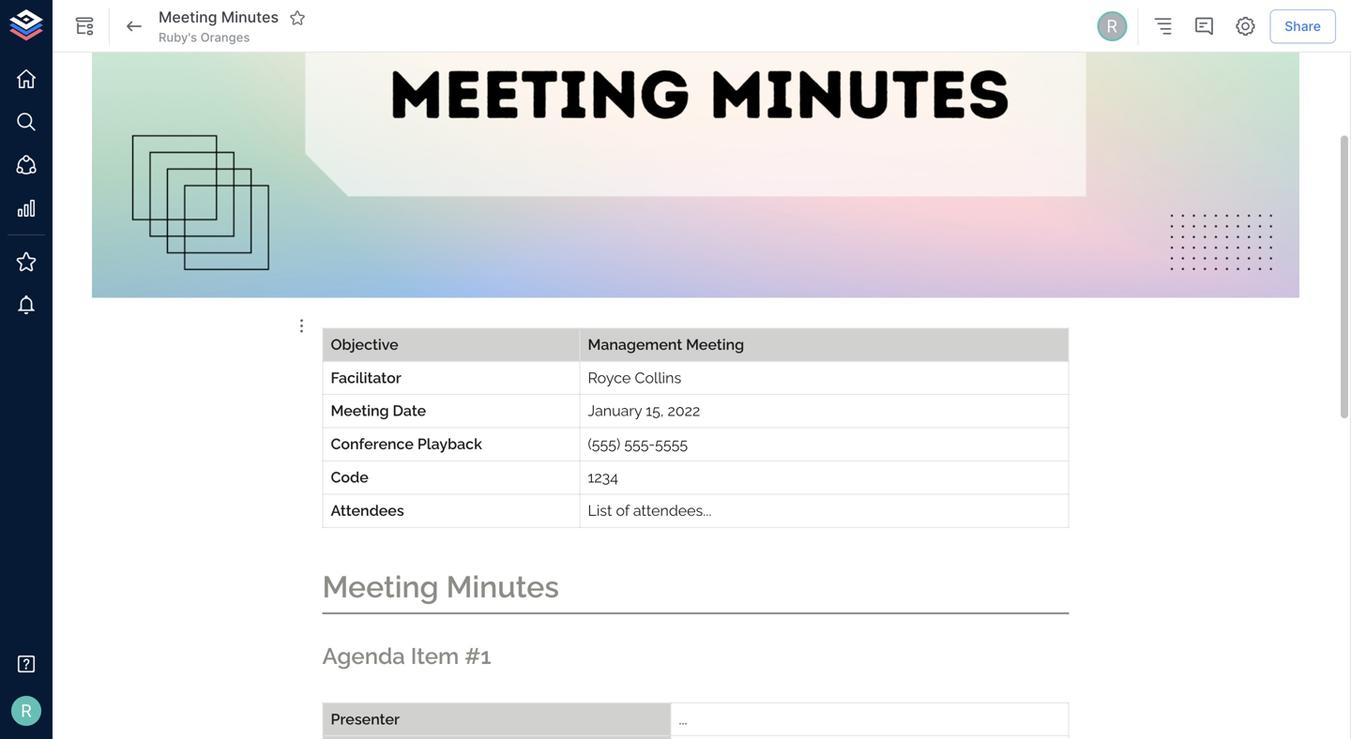 Task type: locate. For each thing, give the bounding box(es) containing it.
share button
[[1270, 9, 1337, 43]]

favorite image
[[289, 9, 306, 26]]

meeting minutes up item
[[322, 570, 559, 605]]

0 vertical spatial r
[[1107, 16, 1118, 36]]

meeting date
[[331, 402, 426, 420]]

meeting down facilitator
[[331, 402, 389, 420]]

settings image
[[1235, 15, 1257, 38]]

conference
[[331, 436, 414, 453]]

15,
[[646, 402, 664, 420]]

(555)
[[588, 436, 621, 453]]

table of contents image
[[1152, 15, 1175, 38]]

1 vertical spatial meeting minutes
[[322, 570, 559, 605]]

0 vertical spatial meeting minutes
[[159, 8, 279, 26]]

meeting minutes
[[159, 8, 279, 26], [322, 570, 559, 605]]

r
[[1107, 16, 1118, 36], [21, 701, 32, 722]]

1 horizontal spatial minutes
[[446, 570, 559, 605]]

agenda item #1
[[322, 644, 491, 670]]

oranges
[[201, 30, 250, 44]]

share
[[1285, 18, 1322, 34]]

r button
[[1095, 8, 1130, 44], [6, 691, 47, 732]]

item
[[411, 644, 459, 670]]

go back image
[[123, 15, 146, 38]]

meeting up ruby's
[[159, 8, 217, 26]]

5555
[[655, 436, 688, 453]]

1234
[[588, 469, 619, 486]]

1 vertical spatial r
[[21, 701, 32, 722]]

#1
[[465, 644, 491, 670]]

minutes
[[221, 8, 279, 26], [446, 570, 559, 605]]

1 vertical spatial minutes
[[446, 570, 559, 605]]

minutes up oranges
[[221, 8, 279, 26]]

0 vertical spatial r button
[[1095, 8, 1130, 44]]

1 horizontal spatial meeting minutes
[[322, 570, 559, 605]]

2022
[[668, 402, 701, 420]]

0 horizontal spatial minutes
[[221, 8, 279, 26]]

playback
[[418, 436, 482, 453]]

minutes up #1
[[446, 570, 559, 605]]

objective
[[331, 336, 399, 353]]

1 horizontal spatial r
[[1107, 16, 1118, 36]]

january
[[588, 402, 642, 420]]

0 horizontal spatial r button
[[6, 691, 47, 732]]

meeting minutes up oranges
[[159, 8, 279, 26]]

royce collins
[[588, 369, 682, 387]]

attendees
[[331, 502, 404, 519]]

ruby's oranges
[[159, 30, 250, 44]]

meeting up 2022
[[686, 336, 745, 353]]

0 vertical spatial minutes
[[221, 8, 279, 26]]

1 vertical spatial r button
[[6, 691, 47, 732]]

meeting
[[159, 8, 217, 26], [686, 336, 745, 353], [331, 402, 389, 420], [322, 570, 439, 605]]



Task type: describe. For each thing, give the bounding box(es) containing it.
collins
[[635, 369, 682, 387]]

royce
[[588, 369, 631, 387]]

conference playback
[[331, 436, 482, 453]]

0 horizontal spatial r
[[21, 701, 32, 722]]

january 15, 2022
[[588, 402, 701, 420]]

1 horizontal spatial r button
[[1095, 8, 1130, 44]]

presenter
[[331, 711, 400, 728]]

agenda
[[322, 644, 405, 670]]

list
[[588, 502, 612, 519]]

ruby's
[[159, 30, 197, 44]]

ruby's oranges link
[[159, 29, 250, 46]]

facilitator
[[331, 369, 401, 387]]

...
[[679, 711, 688, 728]]

attendees...
[[634, 502, 712, 519]]

of
[[616, 502, 630, 519]]

management
[[588, 336, 683, 353]]

555-
[[625, 436, 655, 453]]

show wiki image
[[73, 15, 96, 38]]

comments image
[[1193, 15, 1216, 38]]

(555) 555-5555
[[588, 436, 688, 453]]

code
[[331, 469, 369, 486]]

date
[[393, 402, 426, 420]]

list of attendees...
[[588, 502, 712, 519]]

0 horizontal spatial meeting minutes
[[159, 8, 279, 26]]

management meeting
[[588, 336, 745, 353]]

meeting up the agenda
[[322, 570, 439, 605]]



Task type: vqa. For each thing, say whether or not it's contained in the screenshot.
r
yes



